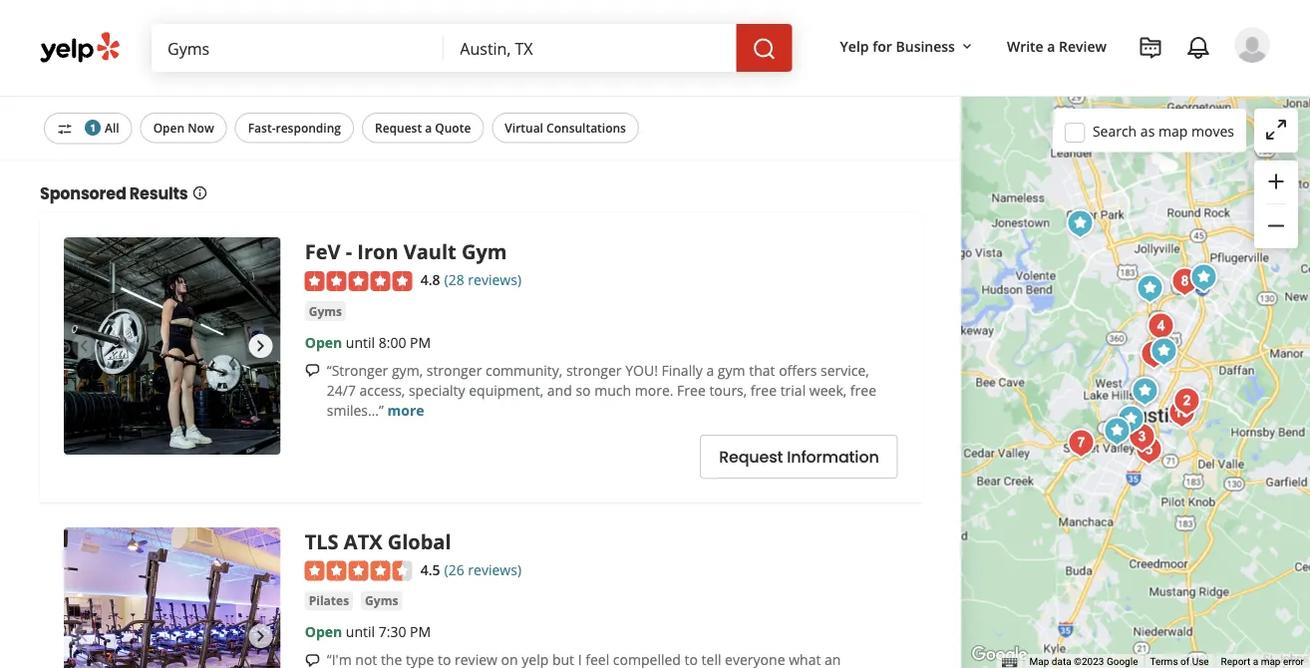 Task type: describe. For each thing, give the bounding box(es) containing it.
map data ©2023 google
[[1030, 656, 1139, 668]]

reviews) for fev - iron vault gym
[[468, 271, 522, 290]]

virtual consultations button
[[492, 113, 639, 143]]

expand map image
[[1265, 118, 1289, 142]]

all
[[105, 120, 119, 136]]

map for error
[[1262, 656, 1282, 668]]

16 filter v2 image
[[57, 121, 73, 137]]

a for report
[[1254, 656, 1259, 668]]

1
[[90, 121, 96, 134]]

gym
[[462, 238, 507, 265]]

search image
[[753, 37, 777, 61]]

moves
[[1192, 121, 1235, 140]]

iron
[[358, 238, 399, 265]]

yelp for business
[[841, 36, 956, 55]]

fast-responding button
[[235, 113, 354, 143]]

16 speech v2 image
[[305, 363, 321, 379]]

report a map error
[[1222, 656, 1305, 668]]

specialty
[[409, 381, 466, 399]]

much
[[595, 381, 632, 399]]

pilates
[[309, 593, 349, 609]]

fev
[[305, 238, 341, 265]]

4.5
[[421, 561, 441, 580]]

4.8 star rating image
[[305, 271, 413, 291]]

access,
[[360, 381, 405, 399]]

atomic athlete image
[[1123, 418, 1163, 457]]

yelp for business button
[[833, 28, 984, 64]]

request a quote
[[375, 120, 471, 136]]

report
[[1222, 656, 1251, 668]]

next image
[[249, 334, 273, 358]]

16 speech v2 image
[[305, 653, 321, 668]]

map region
[[903, 7, 1311, 668]]

1 stronger from the left
[[427, 361, 482, 380]]

reviews) for tls atx global
[[468, 561, 522, 580]]

2 stronger from the left
[[567, 361, 622, 380]]

offers
[[779, 361, 817, 380]]

open now button
[[140, 113, 227, 143]]

Find text field
[[168, 37, 428, 59]]

zoom out image
[[1265, 214, 1289, 238]]

fev - iron vault gym
[[305, 238, 507, 265]]

pilates link
[[305, 591, 353, 611]]

report a map error link
[[1222, 656, 1305, 668]]

filters group
[[40, 113, 643, 144]]

0 horizontal spatial gyms link
[[305, 301, 346, 321]]

virtual
[[505, 120, 544, 136]]

request information
[[719, 446, 880, 468]]

(26 reviews) link
[[445, 559, 522, 580]]

sponsored
[[40, 182, 126, 205]]

equipment,
[[469, 381, 544, 399]]

gym
[[718, 361, 746, 380]]

fev - iron vault gym image
[[64, 238, 281, 455]]

responding
[[276, 120, 341, 136]]

request for request a quote
[[375, 120, 422, 136]]

until for atx
[[346, 623, 375, 642]]

open for fev
[[305, 333, 342, 352]]

4.5 link
[[421, 559, 441, 580]]

"stronger
[[327, 361, 388, 380]]

now
[[188, 120, 214, 136]]

1 horizontal spatial gyms link
[[361, 591, 402, 611]]

write a review link
[[1000, 28, 1115, 64]]

ruby a. image
[[1235, 27, 1271, 63]]

zoom in image
[[1265, 170, 1289, 194]]

(28
[[445, 271, 465, 290]]

more link
[[388, 400, 425, 419]]

onnit gym - austin, tx image
[[1130, 431, 1170, 470]]

use
[[1193, 656, 1210, 668]]

open now
[[153, 120, 214, 136]]

results
[[129, 182, 188, 205]]

atx
[[344, 528, 383, 555]]

gym,
[[392, 361, 423, 380]]

request information button
[[701, 435, 899, 479]]

pm for global
[[410, 623, 431, 642]]

slideshow element for tls atx global
[[64, 528, 281, 668]]

none field "near"
[[460, 37, 721, 59]]

global
[[388, 528, 452, 555]]

user actions element
[[825, 25, 1299, 148]]

(26
[[445, 561, 465, 580]]

-
[[346, 238, 352, 265]]

terms
[[1151, 656, 1179, 668]]

virtual consultations
[[505, 120, 627, 136]]

smiles…"
[[327, 400, 384, 419]]

yelp
[[841, 36, 870, 55]]

tls atx global image inside map region
[[1131, 269, 1171, 309]]

consultations
[[547, 120, 627, 136]]

previous image
[[72, 334, 96, 358]]

a for write
[[1048, 36, 1056, 55]]

tls
[[305, 528, 339, 555]]

pilates button
[[305, 591, 353, 611]]



Task type: vqa. For each thing, say whether or not it's contained in the screenshot.
the bottommost Request
yes



Task type: locate. For each thing, give the bounding box(es) containing it.
grassiron image
[[1145, 332, 1185, 372]]

0 vertical spatial pm
[[410, 333, 431, 352]]

None field
[[168, 37, 428, 59], [460, 37, 721, 59]]

until for -
[[346, 333, 375, 352]]

4.8 link
[[421, 269, 441, 290]]

week,
[[810, 381, 847, 399]]

free
[[751, 381, 777, 399], [851, 381, 877, 399]]

a right report
[[1254, 656, 1259, 668]]

0 horizontal spatial request
[[375, 120, 422, 136]]

castle hill fitness image
[[1126, 372, 1166, 412], [1126, 372, 1166, 412]]

previous image
[[72, 624, 96, 648]]

free
[[678, 381, 706, 399]]

(28 reviews) link
[[445, 269, 522, 290]]

pm right "8:00"
[[410, 333, 431, 352]]

none field up the fast-responding button
[[168, 37, 428, 59]]

1 vertical spatial gyms link
[[361, 591, 402, 611]]

so
[[576, 381, 591, 399]]

1 pm from the top
[[410, 333, 431, 352]]

request inside filters group
[[375, 120, 422, 136]]

search
[[1093, 121, 1138, 140]]

2 pm from the top
[[410, 623, 431, 642]]

0 horizontal spatial none field
[[168, 37, 428, 59]]

"stronger gym, stronger community, stronger you! finally a gym that offers service, 24/7 access, specialty equipment, and so much more. free tours, free trial week, free smiles…"
[[327, 361, 877, 419]]

open until 7:30 pm
[[305, 623, 431, 642]]

1 all
[[90, 120, 119, 136]]

pm
[[410, 333, 431, 352], [410, 623, 431, 642]]

tls atx global
[[305, 528, 452, 555]]

0 vertical spatial map
[[1159, 121, 1189, 140]]

fast-
[[248, 120, 276, 136]]

2 reviews) from the top
[[468, 561, 522, 580]]

0 horizontal spatial gyms
[[309, 303, 342, 319]]

request down tours,
[[719, 446, 784, 468]]

open for tls
[[305, 623, 342, 642]]

a inside '"stronger gym, stronger community, stronger you! finally a gym that offers service, 24/7 access, specialty equipment, and so much more. free tours, free trial week, free smiles…"'
[[707, 361, 715, 380]]

life time image
[[1062, 424, 1102, 463]]

1 reviews) from the top
[[468, 271, 522, 290]]

1 vertical spatial gyms
[[365, 593, 398, 609]]

2 free from the left
[[851, 381, 877, 399]]

8:00
[[379, 333, 407, 352]]

24/7
[[327, 381, 356, 399]]

open
[[153, 120, 185, 136], [305, 333, 342, 352], [305, 623, 342, 642]]

open inside open now button
[[153, 120, 185, 136]]

2 until from the top
[[346, 623, 375, 642]]

free down service,
[[851, 381, 877, 399]]

more.
[[635, 381, 674, 399]]

1 until from the top
[[346, 333, 375, 352]]

1 vertical spatial open
[[305, 333, 342, 352]]

lift atx image
[[1168, 382, 1208, 422]]

projects image
[[1139, 36, 1163, 60]]

none field up consultations
[[460, 37, 721, 59]]

16 info v2 image
[[192, 185, 208, 201]]

of
[[1181, 656, 1190, 668]]

gyms button
[[305, 301, 346, 321], [361, 591, 402, 611]]

1 vertical spatial slideshow element
[[64, 528, 281, 668]]

request a quote button
[[362, 113, 484, 143]]

0 horizontal spatial map
[[1159, 121, 1189, 140]]

big tex gym image
[[1166, 262, 1206, 302]]

free down that
[[751, 381, 777, 399]]

sponsored results
[[40, 182, 188, 205]]

fitness connection image
[[1185, 258, 1224, 298]]

map
[[1159, 121, 1189, 140], [1262, 656, 1282, 668]]

fev - iron vault gym image
[[1098, 412, 1138, 451], [1098, 412, 1138, 451]]

0 horizontal spatial gyms button
[[305, 301, 346, 321]]

easley boxing and fitness image
[[1112, 400, 1152, 439]]

until up "stronger
[[346, 333, 375, 352]]

1 horizontal spatial none field
[[460, 37, 721, 59]]

2 none field from the left
[[460, 37, 721, 59]]

next image
[[249, 624, 273, 648]]

open until 8:00 pm
[[305, 333, 431, 352]]

for
[[873, 36, 893, 55]]

tls atx global link
[[305, 528, 452, 555]]

fast-responding
[[248, 120, 341, 136]]

a inside request a quote button
[[425, 120, 432, 136]]

map
[[1030, 656, 1050, 668]]

group
[[1255, 161, 1299, 248]]

write a review
[[1008, 36, 1107, 55]]

0 vertical spatial gyms button
[[305, 301, 346, 321]]

stronger
[[427, 361, 482, 380], [567, 361, 622, 380]]

gyms button up the 7:30
[[361, 591, 402, 611]]

as
[[1141, 121, 1156, 140]]

(28 reviews)
[[445, 271, 522, 290]]

0 vertical spatial until
[[346, 333, 375, 352]]

1 horizontal spatial stronger
[[567, 361, 622, 380]]

vault
[[404, 238, 457, 265]]

stronger up so
[[567, 361, 622, 380]]

1 none field from the left
[[168, 37, 428, 59]]

you!
[[626, 361, 658, 380]]

1 vertical spatial request
[[719, 446, 784, 468]]

7:30
[[379, 623, 407, 642]]

a right write
[[1048, 36, 1056, 55]]

data
[[1052, 656, 1072, 668]]

fev - iron vault gym link
[[305, 238, 507, 265]]

map for moves
[[1159, 121, 1189, 140]]

error
[[1284, 656, 1305, 668]]

1 vertical spatial pm
[[410, 623, 431, 642]]

east austin athletic club image
[[1163, 394, 1203, 434]]

gyms button down the 4.8 star rating image
[[305, 301, 346, 321]]

gyms link
[[305, 301, 346, 321], [361, 591, 402, 611]]

request left 'quote'
[[375, 120, 422, 136]]

1 horizontal spatial request
[[719, 446, 784, 468]]

notifications image
[[1187, 36, 1211, 60]]

16 chevron down v2 image
[[960, 39, 976, 55]]

a left 'quote'
[[425, 120, 432, 136]]

write
[[1008, 36, 1044, 55]]

0 vertical spatial gyms link
[[305, 301, 346, 321]]

gyms down the 4.8 star rating image
[[309, 303, 342, 319]]

a
[[1048, 36, 1056, 55], [425, 120, 432, 136], [707, 361, 715, 380], [1254, 656, 1259, 668]]

review
[[1060, 36, 1107, 55]]

open up 16 speech v2 image
[[305, 623, 342, 642]]

the mat martial arts & fitness image
[[1061, 204, 1101, 244]]

1 vertical spatial map
[[1262, 656, 1282, 668]]

4.5 star rating image
[[305, 561, 413, 581]]

google
[[1107, 656, 1139, 668]]

2 slideshow element from the top
[[64, 528, 281, 668]]

1 horizontal spatial tls atx global image
[[1131, 269, 1171, 309]]

0 horizontal spatial stronger
[[427, 361, 482, 380]]

1 vertical spatial until
[[346, 623, 375, 642]]

0 vertical spatial open
[[153, 120, 185, 136]]

open left now
[[153, 120, 185, 136]]

austin simply fit image
[[1135, 335, 1175, 375]]

hit athletic image
[[1142, 307, 1182, 347]]

0 horizontal spatial tls atx global image
[[64, 528, 281, 668]]

none field the find
[[168, 37, 428, 59]]

gyms
[[309, 303, 342, 319], [365, 593, 398, 609]]

1 vertical spatial gyms button
[[361, 591, 402, 611]]

0 vertical spatial slideshow element
[[64, 238, 281, 455]]

google image
[[967, 643, 1033, 668]]

terms of use
[[1151, 656, 1210, 668]]

1 free from the left
[[751, 381, 777, 399]]

that
[[750, 361, 776, 380]]

0 horizontal spatial free
[[751, 381, 777, 399]]

0 vertical spatial request
[[375, 120, 422, 136]]

gyms link up the 7:30
[[361, 591, 402, 611]]

1 horizontal spatial gyms
[[365, 593, 398, 609]]

and
[[548, 381, 572, 399]]

trial
[[781, 381, 806, 399]]

a left gym
[[707, 361, 715, 380]]

tours,
[[710, 381, 748, 399]]

1 vertical spatial reviews)
[[468, 561, 522, 580]]

information
[[787, 446, 880, 468]]

1 vertical spatial tls atx global image
[[64, 528, 281, 668]]

None search field
[[152, 24, 797, 72]]

1 horizontal spatial free
[[851, 381, 877, 399]]

1 horizontal spatial gyms button
[[361, 591, 402, 611]]

reviews) right (26
[[468, 561, 522, 580]]

gyms link down the 4.8 star rating image
[[305, 301, 346, 321]]

business
[[896, 36, 956, 55]]

reviews)
[[468, 271, 522, 290], [468, 561, 522, 580]]

Near text field
[[460, 37, 721, 59]]

(26 reviews)
[[445, 561, 522, 580]]

gyms button for right gyms link
[[361, 591, 402, 611]]

map left error
[[1262, 656, 1282, 668]]

community,
[[486, 361, 563, 380]]

request
[[375, 120, 422, 136], [719, 446, 784, 468]]

gyms button for left gyms link
[[305, 301, 346, 321]]

terms of use link
[[1151, 656, 1210, 668]]

©2023
[[1075, 656, 1105, 668]]

more
[[388, 400, 425, 419]]

0 vertical spatial tls atx global image
[[1131, 269, 1171, 309]]

pm right the 7:30
[[410, 623, 431, 642]]

map right as on the top
[[1159, 121, 1189, 140]]

a for request
[[425, 120, 432, 136]]

a inside write a review link
[[1048, 36, 1056, 55]]

finally
[[662, 361, 703, 380]]

0 vertical spatial gyms
[[309, 303, 342, 319]]

request for request information
[[719, 446, 784, 468]]

tls atx global image
[[1131, 269, 1171, 309], [64, 528, 281, 668]]

pm for iron
[[410, 333, 431, 352]]

2 vertical spatial open
[[305, 623, 342, 642]]

slideshow element for fev - iron vault gym
[[64, 238, 281, 455]]

until left the 7:30
[[346, 623, 375, 642]]

quote
[[435, 120, 471, 136]]

search as map moves
[[1093, 121, 1235, 140]]

0 vertical spatial reviews)
[[468, 271, 522, 290]]

slideshow element
[[64, 238, 281, 455], [64, 528, 281, 668]]

keyboard shortcuts image
[[1002, 658, 1018, 668]]

1 horizontal spatial map
[[1262, 656, 1282, 668]]

4.8
[[421, 271, 441, 290]]

stronger up specialty
[[427, 361, 482, 380]]

1 slideshow element from the top
[[64, 238, 281, 455]]

gyms up the 7:30
[[365, 593, 398, 609]]

open up 16 speech v2 icon
[[305, 333, 342, 352]]

reviews) down gym
[[468, 271, 522, 290]]



